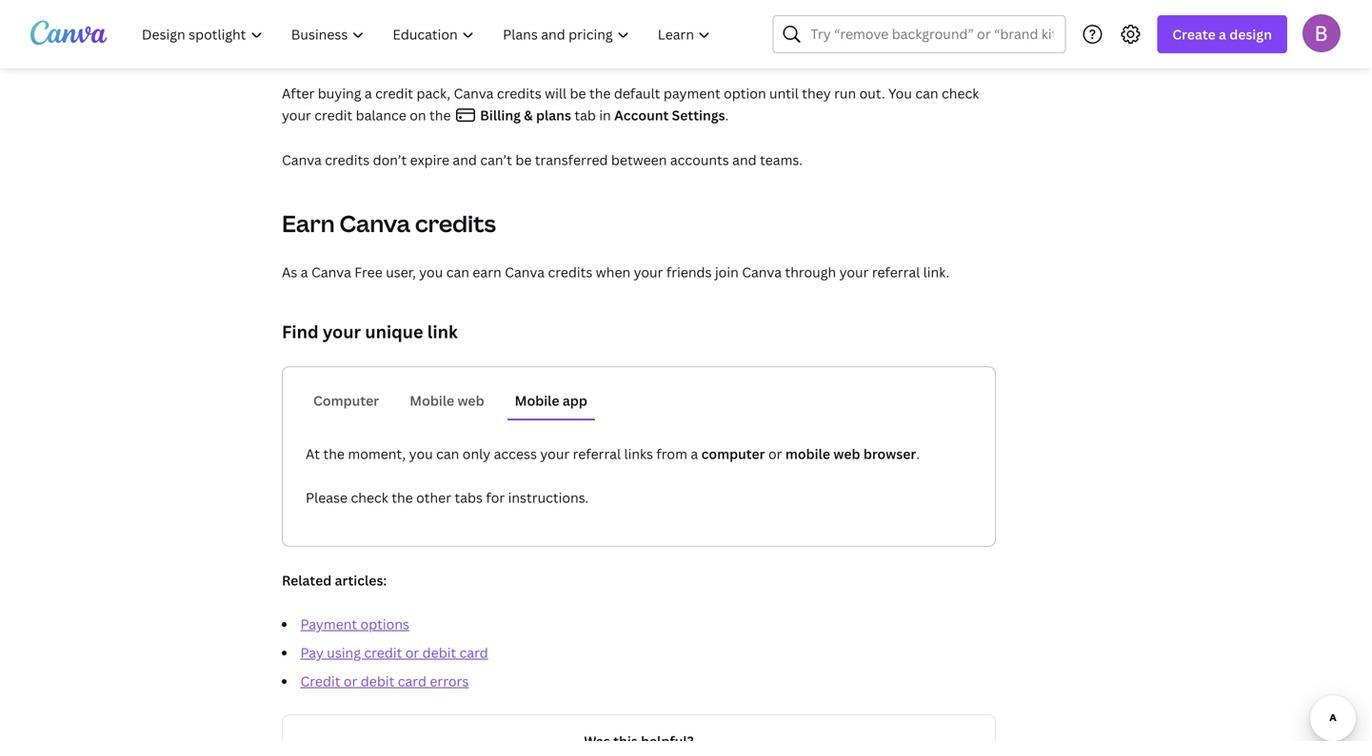 Task type: vqa. For each thing, say whether or not it's contained in the screenshot.
CREDIT OR DEBIT CARD ERRORS link
yes



Task type: describe. For each thing, give the bounding box(es) containing it.
as a canva free user, you can earn canva credits when your friends join canva through your referral link.
[[282, 263, 950, 281]]

credit
[[300, 673, 340, 691]]

credit or debit card errors link
[[300, 673, 469, 691]]

expire
[[410, 151, 450, 169]]

create a design
[[1173, 25, 1272, 43]]

mobile
[[786, 445, 830, 463]]

mobile web button
[[402, 383, 492, 419]]

1 horizontal spatial web
[[834, 445, 860, 463]]

top level navigation element
[[130, 15, 727, 53]]

as
[[282, 263, 297, 281]]

buying
[[318, 84, 361, 102]]

errors
[[430, 673, 469, 691]]

links
[[624, 445, 653, 463]]

using
[[327, 644, 361, 662]]

settings
[[672, 106, 725, 124]]

canva up "free"
[[339, 208, 410, 239]]

mobile app button
[[507, 383, 595, 419]]

find
[[282, 320, 319, 344]]

payment
[[300, 616, 357, 634]]

on
[[410, 106, 426, 124]]

when
[[596, 263, 631, 281]]

1 vertical spatial be
[[516, 151, 532, 169]]

canva right join at the top right of the page
[[742, 263, 782, 281]]

at the moment, you can only access your referral links from a computer or mobile web browser .
[[306, 445, 920, 463]]

canva left "free"
[[311, 263, 351, 281]]

0 vertical spatial credit
[[375, 84, 413, 102]]

the left other
[[392, 489, 413, 507]]

credits inside after buying a credit pack, canva credits will be the default payment option until they run out. you can check your credit balance on the
[[497, 84, 542, 102]]

billing
[[480, 106, 521, 124]]

design
[[1230, 25, 1272, 43]]

after
[[282, 84, 315, 102]]

don't
[[373, 151, 407, 169]]

canva up 'earn'
[[282, 151, 322, 169]]

you
[[889, 84, 912, 102]]

mobile web
[[410, 392, 484, 410]]

1 vertical spatial .
[[916, 445, 920, 463]]

browser
[[864, 445, 916, 463]]

computer button
[[306, 383, 387, 419]]

1 vertical spatial can
[[446, 263, 469, 281]]

a inside dropdown button
[[1219, 25, 1227, 43]]

0 vertical spatial you
[[419, 263, 443, 281]]

create
[[1173, 25, 1216, 43]]

in
[[599, 106, 611, 124]]

1 and from the left
[[453, 151, 477, 169]]

tabs
[[455, 489, 483, 507]]

balance
[[356, 106, 406, 124]]

credits up earn
[[415, 208, 496, 239]]

run
[[834, 84, 856, 102]]

default
[[614, 84, 660, 102]]

related articles:
[[282, 572, 387, 590]]

payment options link
[[300, 616, 409, 634]]

a inside after buying a credit pack, canva credits will be the default payment option until they run out. you can check your credit balance on the
[[365, 84, 372, 102]]

until
[[770, 84, 799, 102]]

1 vertical spatial you
[[409, 445, 433, 463]]

the right at
[[323, 445, 345, 463]]

bob builder image
[[1303, 14, 1341, 52]]

payment options
[[300, 616, 409, 634]]

friends
[[667, 263, 712, 281]]

can't
[[480, 151, 512, 169]]

payment
[[664, 84, 721, 102]]

can inside after buying a credit pack, canva credits will be the default payment option until they run out. you can check your credit balance on the
[[916, 84, 939, 102]]

after buying a credit pack, canva credits will be the default payment option until they run out. you can check your credit balance on the
[[282, 84, 979, 124]]

0 vertical spatial card
[[460, 644, 488, 662]]

earn
[[282, 208, 335, 239]]

through
[[785, 263, 836, 281]]

your right when
[[634, 263, 663, 281]]

please
[[306, 489, 348, 507]]

instructions.
[[508, 489, 589, 507]]

transferred
[[535, 151, 608, 169]]

for
[[486, 489, 505, 507]]

tab
[[575, 106, 596, 124]]

canva inside after buying a credit pack, canva credits will be the default payment option until they run out. you can check your credit balance on the
[[454, 84, 494, 102]]

they
[[802, 84, 831, 102]]

0 horizontal spatial card
[[398, 673, 427, 691]]

tab in account settings .
[[571, 106, 729, 124]]

billing & plans
[[477, 106, 571, 124]]

free
[[355, 263, 383, 281]]

out.
[[860, 84, 885, 102]]

check inside after buying a credit pack, canva credits will be the default payment option until they run out. you can check your credit balance on the
[[942, 84, 979, 102]]

at
[[306, 445, 320, 463]]



Task type: locate. For each thing, give the bounding box(es) containing it.
access
[[494, 445, 537, 463]]

a right as
[[301, 263, 308, 281]]

web up only
[[458, 392, 484, 410]]

your inside after buying a credit pack, canva credits will be the default payment option until they run out. you can check your credit balance on the
[[282, 106, 311, 124]]

from
[[657, 445, 688, 463]]

credits left don't
[[325, 151, 370, 169]]

1 vertical spatial debit
[[361, 673, 395, 691]]

0 horizontal spatial .
[[725, 106, 729, 124]]

will
[[545, 84, 567, 102]]

accounts
[[670, 151, 729, 169]]

only
[[463, 445, 491, 463]]

referral left the links on the bottom left of the page
[[573, 445, 621, 463]]

0 horizontal spatial and
[[453, 151, 477, 169]]

check right the please
[[351, 489, 388, 507]]

card down pay using credit or debit card
[[398, 673, 427, 691]]

can right you
[[916, 84, 939, 102]]

pay using credit or debit card link
[[300, 644, 488, 662]]

between
[[611, 151, 667, 169]]

credit up balance
[[375, 84, 413, 102]]

referral left link.
[[872, 263, 920, 281]]

2 and from the left
[[732, 151, 757, 169]]

your down after on the left of page
[[282, 106, 311, 124]]

0 horizontal spatial referral
[[573, 445, 621, 463]]

0 vertical spatial or
[[769, 445, 782, 463]]

1 horizontal spatial .
[[916, 445, 920, 463]]

teams.
[[760, 151, 803, 169]]

user,
[[386, 263, 416, 281]]

other
[[416, 489, 451, 507]]

web right mobile
[[834, 445, 860, 463]]

or left mobile
[[769, 445, 782, 463]]

card up errors
[[460, 644, 488, 662]]

credit or debit card errors
[[300, 673, 469, 691]]

account
[[614, 106, 669, 124]]

check
[[942, 84, 979, 102], [351, 489, 388, 507]]

0 vertical spatial .
[[725, 106, 729, 124]]

moment,
[[348, 445, 406, 463]]

link
[[427, 320, 458, 344]]

0 vertical spatial can
[[916, 84, 939, 102]]

credits left when
[[548, 263, 593, 281]]

a right from
[[691, 445, 698, 463]]

be inside after buying a credit pack, canva credits will be the default payment option until they run out. you can check your credit balance on the
[[570, 84, 586, 102]]

2 vertical spatial credit
[[364, 644, 402, 662]]

join
[[715, 263, 739, 281]]

mobile left app
[[515, 392, 560, 410]]

your
[[282, 106, 311, 124], [634, 263, 663, 281], [840, 263, 869, 281], [323, 320, 361, 344], [540, 445, 570, 463]]

mobile for mobile app
[[515, 392, 560, 410]]

earn canva credits
[[282, 208, 496, 239]]

canva up billing
[[454, 84, 494, 102]]

credit down buying
[[315, 106, 353, 124]]

0 horizontal spatial check
[[351, 489, 388, 507]]

mobile app
[[515, 392, 588, 410]]

canva
[[454, 84, 494, 102], [282, 151, 322, 169], [339, 208, 410, 239], [311, 263, 351, 281], [505, 263, 545, 281], [742, 263, 782, 281]]

options
[[360, 616, 409, 634]]

related
[[282, 572, 332, 590]]

2 mobile from the left
[[515, 392, 560, 410]]

debit
[[423, 644, 456, 662], [361, 673, 395, 691]]

0 horizontal spatial mobile
[[410, 392, 454, 410]]

1 horizontal spatial card
[[460, 644, 488, 662]]

be right can't
[[516, 151, 532, 169]]

earn
[[473, 263, 502, 281]]

&
[[524, 106, 533, 124]]

computer
[[701, 445, 765, 463]]

web
[[458, 392, 484, 410], [834, 445, 860, 463]]

mobile down link
[[410, 392, 454, 410]]

pay
[[300, 644, 324, 662]]

credit
[[375, 84, 413, 102], [315, 106, 353, 124], [364, 644, 402, 662]]

the right on
[[430, 106, 451, 124]]

1 horizontal spatial referral
[[872, 263, 920, 281]]

or
[[769, 445, 782, 463], [405, 644, 419, 662], [344, 673, 357, 691]]

a left design
[[1219, 25, 1227, 43]]

can left only
[[436, 445, 459, 463]]

1 vertical spatial check
[[351, 489, 388, 507]]

0 vertical spatial be
[[570, 84, 586, 102]]

1 vertical spatial card
[[398, 673, 427, 691]]

please check the other tabs for instructions.
[[306, 489, 589, 507]]

or down using
[[344, 673, 357, 691]]

1 vertical spatial credit
[[315, 106, 353, 124]]

credits
[[497, 84, 542, 102], [325, 151, 370, 169], [415, 208, 496, 239], [548, 263, 593, 281]]

find your unique link
[[282, 320, 458, 344]]

app
[[563, 392, 588, 410]]

0 horizontal spatial be
[[516, 151, 532, 169]]

mobile
[[410, 392, 454, 410], [515, 392, 560, 410]]

1 vertical spatial web
[[834, 445, 860, 463]]

create a design button
[[1157, 15, 1288, 53]]

2 horizontal spatial or
[[769, 445, 782, 463]]

0 vertical spatial check
[[942, 84, 979, 102]]

and left can't
[[453, 151, 477, 169]]

the
[[589, 84, 611, 102], [430, 106, 451, 124], [323, 445, 345, 463], [392, 489, 413, 507]]

you
[[419, 263, 443, 281], [409, 445, 433, 463]]

1 horizontal spatial or
[[405, 644, 419, 662]]

0 vertical spatial web
[[458, 392, 484, 410]]

0 horizontal spatial web
[[458, 392, 484, 410]]

link.
[[923, 263, 950, 281]]

and left the teams.
[[732, 151, 757, 169]]

pack,
[[417, 84, 451, 102]]

the up in
[[589, 84, 611, 102]]

can left earn
[[446, 263, 469, 281]]

a
[[1219, 25, 1227, 43], [365, 84, 372, 102], [301, 263, 308, 281], [691, 445, 698, 463]]

be
[[570, 84, 586, 102], [516, 151, 532, 169]]

.
[[725, 106, 729, 124], [916, 445, 920, 463]]

you right moment,
[[409, 445, 433, 463]]

canva credits don't expire and can't be transferred between accounts and teams.
[[282, 151, 803, 169]]

1 vertical spatial or
[[405, 644, 419, 662]]

be right will
[[570, 84, 586, 102]]

referral
[[872, 263, 920, 281], [573, 445, 621, 463]]

0 vertical spatial referral
[[872, 263, 920, 281]]

0 horizontal spatial or
[[344, 673, 357, 691]]

credits up billing & plans
[[497, 84, 542, 102]]

canva right earn
[[505, 263, 545, 281]]

1 vertical spatial referral
[[573, 445, 621, 463]]

1 mobile from the left
[[410, 392, 454, 410]]

2 vertical spatial can
[[436, 445, 459, 463]]

debit down pay using credit or debit card
[[361, 673, 395, 691]]

your right access
[[540, 445, 570, 463]]

1 horizontal spatial debit
[[423, 644, 456, 662]]

a up balance
[[365, 84, 372, 102]]

you right user,
[[419, 263, 443, 281]]

unique
[[365, 320, 423, 344]]

1 horizontal spatial mobile
[[515, 392, 560, 410]]

plans
[[536, 106, 571, 124]]

0 horizontal spatial debit
[[361, 673, 395, 691]]

1 horizontal spatial check
[[942, 84, 979, 102]]

computer
[[313, 392, 379, 410]]

pay using credit or debit card
[[300, 644, 488, 662]]

Try "remove background" or "brand kit" search field
[[811, 16, 1054, 52]]

card
[[460, 644, 488, 662], [398, 673, 427, 691]]

1 horizontal spatial be
[[570, 84, 586, 102]]

option
[[724, 84, 766, 102]]

your right find
[[323, 320, 361, 344]]

web inside button
[[458, 392, 484, 410]]

check right you
[[942, 84, 979, 102]]

or down options
[[405, 644, 419, 662]]

0 vertical spatial debit
[[423, 644, 456, 662]]

your right through
[[840, 263, 869, 281]]

and
[[453, 151, 477, 169], [732, 151, 757, 169]]

1 horizontal spatial and
[[732, 151, 757, 169]]

debit up errors
[[423, 644, 456, 662]]

2 vertical spatial or
[[344, 673, 357, 691]]

credit up credit or debit card errors
[[364, 644, 402, 662]]

mobile for mobile web
[[410, 392, 454, 410]]

articles:
[[335, 572, 387, 590]]



